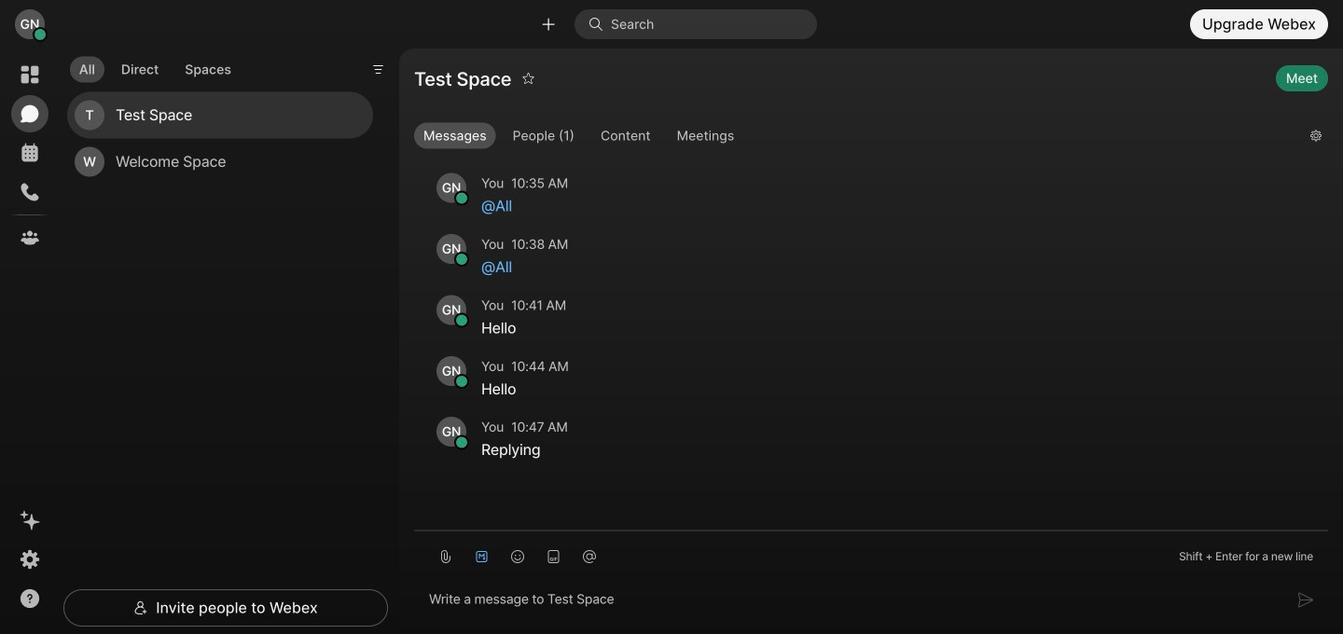 Task type: describe. For each thing, give the bounding box(es) containing it.
test space list item
[[67, 92, 373, 139]]

message composer toolbar element
[[414, 531, 1328, 575]]



Task type: locate. For each thing, give the bounding box(es) containing it.
webex tab list
[[11, 56, 49, 257]]

messages list
[[414, 121, 1328, 493]]

welcome space list item
[[67, 139, 373, 185]]

navigation
[[0, 49, 60, 634]]

group
[[414, 123, 1296, 153]]

tab list
[[65, 45, 245, 88]]



Task type: vqa. For each thing, say whether or not it's contained in the screenshot.
TEST SPACE LIST ITEM
yes



